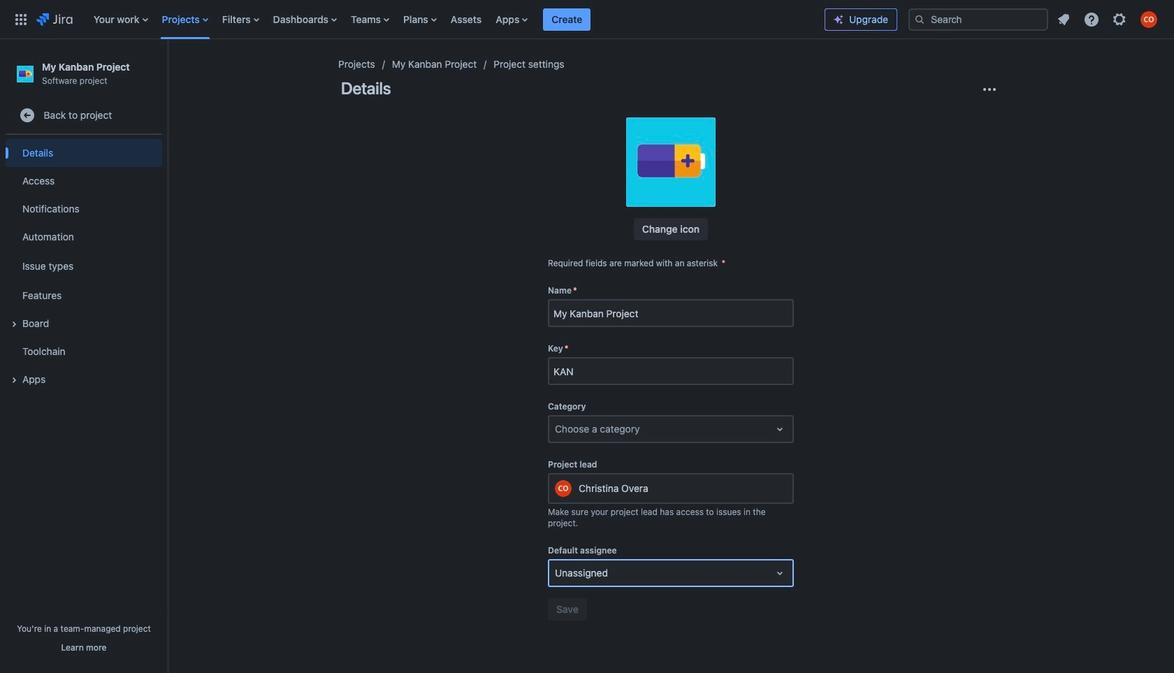 Task type: describe. For each thing, give the bounding box(es) containing it.
1 expand image from the top
[[6, 316, 22, 333]]

2 expand image from the top
[[6, 372, 22, 389]]

primary element
[[8, 0, 825, 39]]

1 horizontal spatial list
[[1051, 7, 1166, 32]]

Search field
[[909, 8, 1048, 30]]

group inside sidebar 'element'
[[6, 135, 162, 398]]



Task type: vqa. For each thing, say whether or not it's contained in the screenshot.
field
yes



Task type: locate. For each thing, give the bounding box(es) containing it.
1 open image from the top
[[772, 421, 788, 438]]

0 vertical spatial expand image
[[6, 316, 22, 333]]

help image
[[1083, 11, 1100, 28]]

sidebar element
[[0, 39, 168, 673]]

project avatar image
[[626, 117, 716, 207]]

list
[[86, 0, 825, 39], [1051, 7, 1166, 32]]

notifications image
[[1055, 11, 1072, 28]]

0 vertical spatial open image
[[772, 421, 788, 438]]

your profile and settings image
[[1141, 11, 1157, 28]]

0 horizontal spatial list
[[86, 0, 825, 39]]

settings image
[[1111, 11, 1128, 28]]

1 vertical spatial expand image
[[6, 372, 22, 389]]

1 vertical spatial open image
[[772, 565, 788, 582]]

None search field
[[909, 8, 1048, 30]]

2 open image from the top
[[772, 565, 788, 582]]

None field
[[549, 301, 793, 326], [549, 359, 793, 384], [549, 301, 793, 326], [549, 359, 793, 384]]

appswitcher icon image
[[13, 11, 29, 28]]

None text field
[[555, 422, 558, 436]]

group
[[6, 135, 162, 398]]

banner
[[0, 0, 1174, 39]]

search image
[[914, 14, 925, 25]]

list item
[[543, 0, 591, 39]]

sidebar navigation image
[[152, 56, 183, 84]]

more image
[[981, 81, 998, 98]]

expand image
[[6, 316, 22, 333], [6, 372, 22, 389]]

open image
[[772, 421, 788, 438], [772, 565, 788, 582]]

jira image
[[36, 11, 73, 28], [36, 11, 73, 28]]



